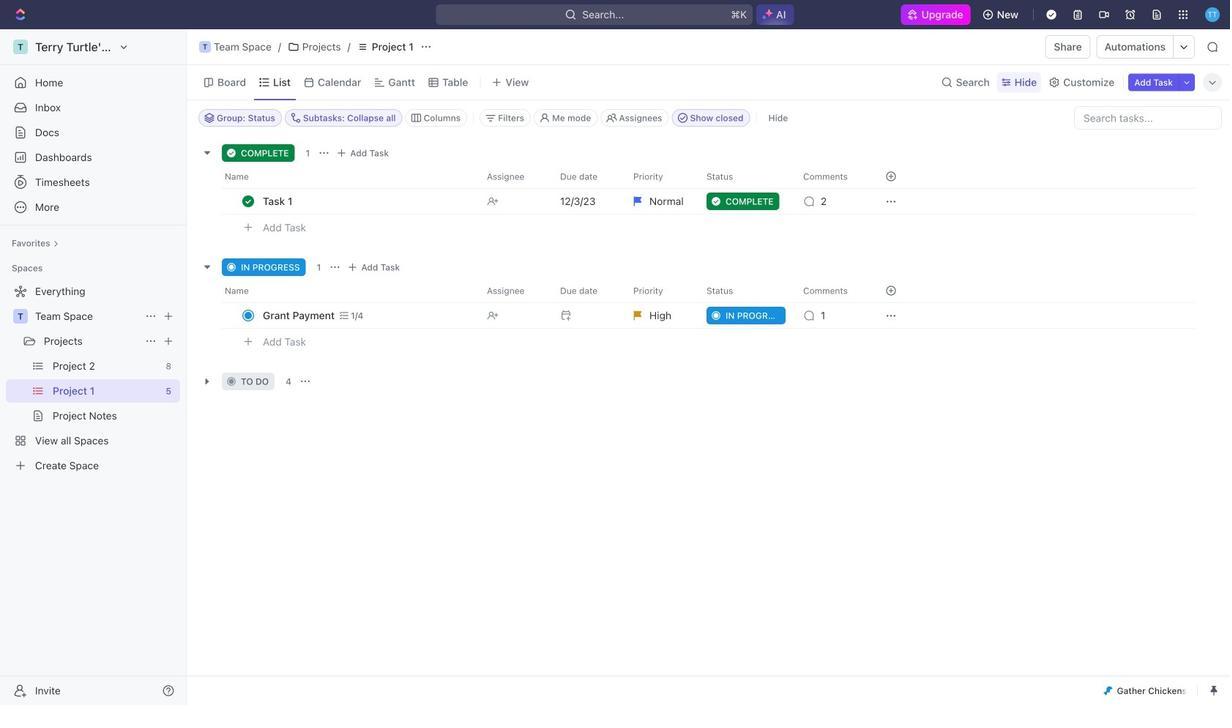 Task type: vqa. For each thing, say whether or not it's contained in the screenshot.
the leftmost be
no



Task type: locate. For each thing, give the bounding box(es) containing it.
1 horizontal spatial team space, , element
[[199, 41, 211, 53]]

0 horizontal spatial team space, , element
[[13, 309, 28, 324]]

1 vertical spatial team space, , element
[[13, 309, 28, 324]]

drumstick bite image
[[1104, 687, 1113, 695]]

team space, , element
[[199, 41, 211, 53], [13, 309, 28, 324]]

Search tasks... text field
[[1075, 107, 1222, 129]]

0 vertical spatial team space, , element
[[199, 41, 211, 53]]

tree
[[6, 280, 180, 477]]

tree inside sidebar navigation
[[6, 280, 180, 477]]



Task type: describe. For each thing, give the bounding box(es) containing it.
terry turtle's workspace, , element
[[13, 40, 28, 54]]

sidebar navigation
[[0, 29, 190, 705]]



